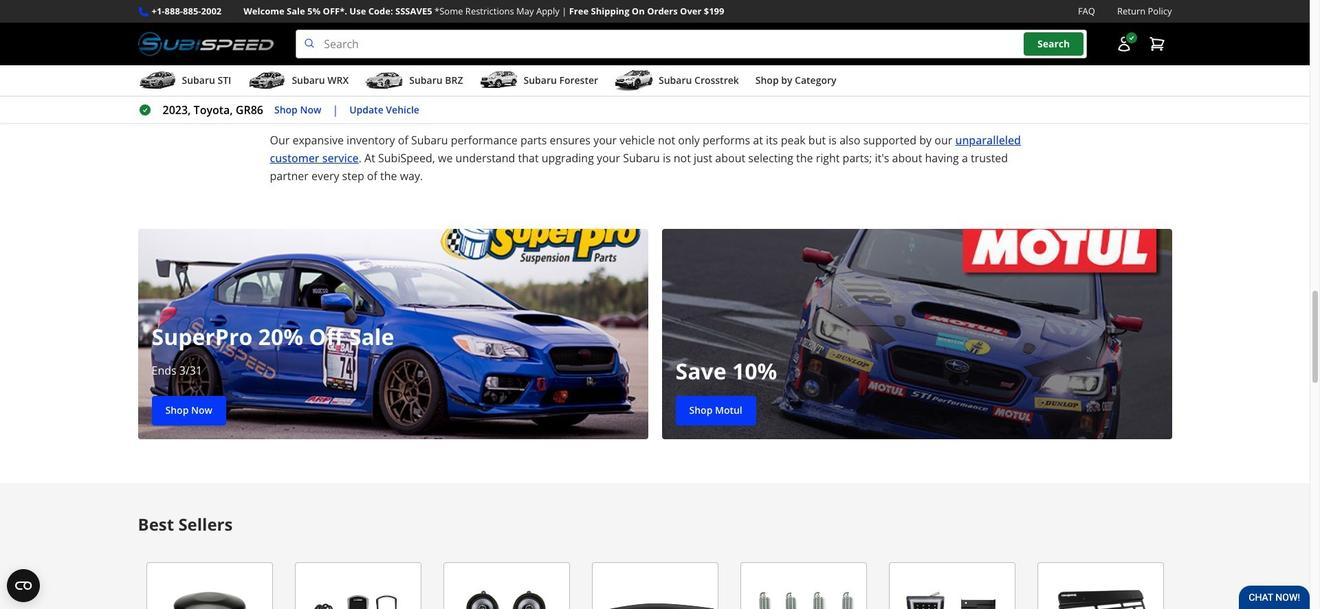 Task type: locate. For each thing, give the bounding box(es) containing it.
subispeed logo image
[[138, 30, 274, 59]]

button image
[[1116, 36, 1133, 52]]

a subaru crosstrek thumbnail image image
[[615, 70, 654, 91]]

a subaru forester thumbnail image image
[[480, 70, 518, 91]]

a subaru sti thumbnail image image
[[138, 70, 176, 91]]

a subaru wrx thumbnail image image
[[248, 70, 286, 91]]



Task type: describe. For each thing, give the bounding box(es) containing it.
open widget image
[[7, 570, 40, 603]]

a subaru brz thumbnail image image
[[366, 70, 404, 91]]

search input field
[[296, 30, 1087, 59]]



Task type: vqa. For each thing, say whether or not it's contained in the screenshot.
a subaru BRZ Thumbnail Image
yes



